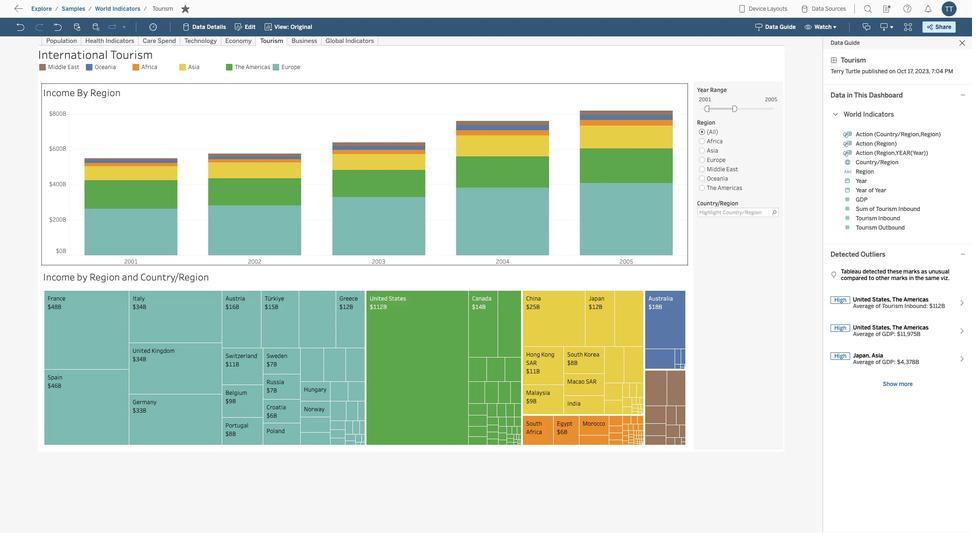Task type: locate. For each thing, give the bounding box(es) containing it.
/ left world
[[89, 6, 92, 12]]

explore / samples / world indicators /
[[31, 6, 147, 12]]

samples
[[62, 6, 85, 12]]

2 horizontal spatial /
[[144, 6, 147, 12]]

1 / from the left
[[55, 6, 58, 12]]

skip to content link
[[22, 5, 95, 18]]

world indicators link
[[95, 5, 141, 13]]

world
[[95, 6, 111, 12]]

tourism element
[[150, 6, 176, 12]]

0 horizontal spatial /
[[55, 6, 58, 12]]

/
[[55, 6, 58, 12], [89, 6, 92, 12], [144, 6, 147, 12]]

1 horizontal spatial /
[[89, 6, 92, 12]]

indicators
[[113, 6, 140, 12]]

/ left tourism at the left
[[144, 6, 147, 12]]

/ right to
[[55, 6, 58, 12]]



Task type: describe. For each thing, give the bounding box(es) containing it.
skip
[[24, 7, 40, 16]]

tourism
[[153, 6, 173, 12]]

explore link
[[31, 5, 52, 13]]

to
[[42, 7, 49, 16]]

3 / from the left
[[144, 6, 147, 12]]

content
[[51, 7, 80, 16]]

2 / from the left
[[89, 6, 92, 12]]

explore
[[31, 6, 52, 12]]

samples link
[[61, 5, 86, 13]]

skip to content
[[24, 7, 80, 16]]



Task type: vqa. For each thing, say whether or not it's contained in the screenshot.
Tourism element
yes



